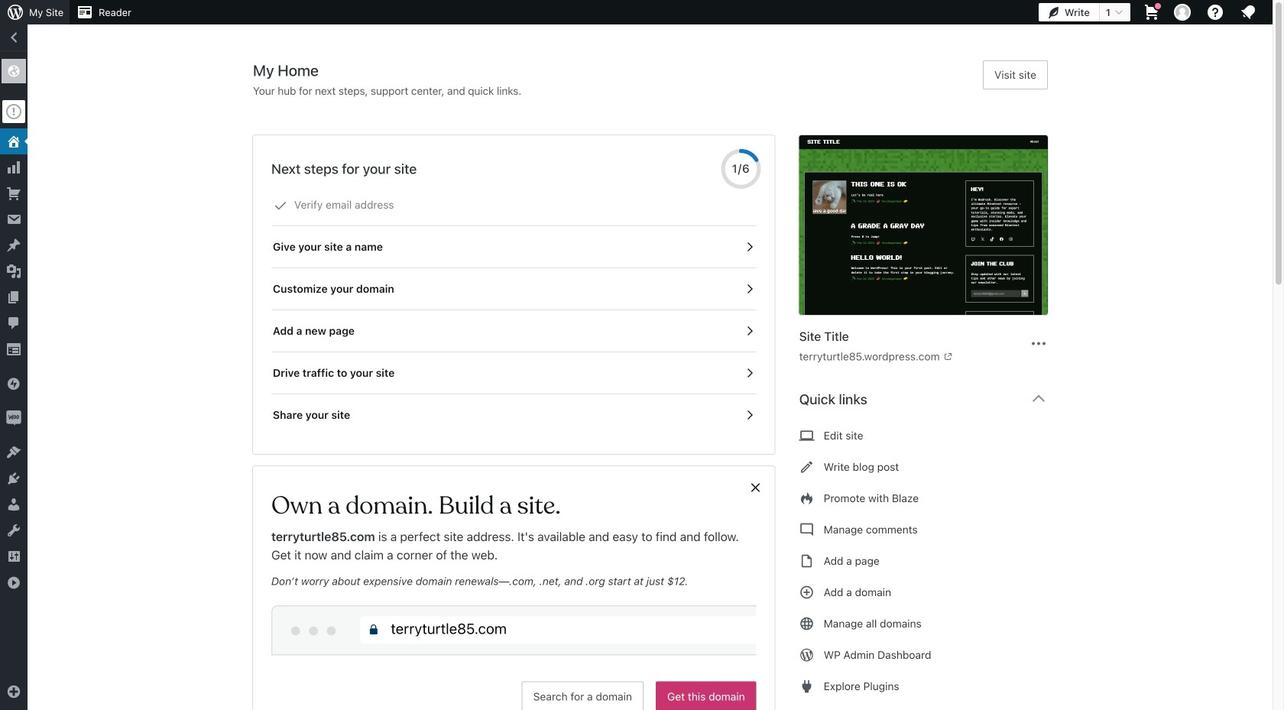 Task type: vqa. For each thing, say whether or not it's contained in the screenshot.
Highest hourly views 0 image
no



Task type: describe. For each thing, give the bounding box(es) containing it.
laptop image
[[800, 427, 815, 445]]

edit image
[[800, 458, 815, 476]]

1 img image from the top
[[6, 376, 21, 392]]

manage your notifications image
[[1240, 3, 1258, 21]]

launchpad checklist element
[[271, 184, 757, 436]]

2 task enabled image from the top
[[743, 408, 757, 422]]

my profile image
[[1175, 4, 1191, 21]]

2 task enabled image from the top
[[743, 324, 757, 338]]

3 task enabled image from the top
[[743, 366, 757, 380]]

dismiss domain name promotion image
[[749, 479, 763, 497]]



Task type: locate. For each thing, give the bounding box(es) containing it.
0 vertical spatial task enabled image
[[743, 282, 757, 296]]

1 vertical spatial img image
[[6, 411, 21, 426]]

2 vertical spatial task enabled image
[[743, 366, 757, 380]]

1 task enabled image from the top
[[743, 240, 757, 254]]

main content
[[253, 60, 1061, 710]]

progress bar
[[722, 149, 761, 189]]

1 vertical spatial task enabled image
[[743, 408, 757, 422]]

task enabled image
[[743, 282, 757, 296], [743, 324, 757, 338], [743, 366, 757, 380]]

insert_drive_file image
[[800, 552, 815, 570]]

1 task enabled image from the top
[[743, 282, 757, 296]]

0 vertical spatial task enabled image
[[743, 240, 757, 254]]

img image
[[6, 376, 21, 392], [6, 411, 21, 426]]

0 vertical spatial img image
[[6, 376, 21, 392]]

1 vertical spatial task enabled image
[[743, 324, 757, 338]]

my shopping cart image
[[1143, 3, 1162, 21]]

mode_comment image
[[800, 521, 815, 539]]

2 img image from the top
[[6, 411, 21, 426]]

task enabled image
[[743, 240, 757, 254], [743, 408, 757, 422]]

more options for site site title image
[[1030, 335, 1048, 353]]

help image
[[1207, 3, 1225, 21]]



